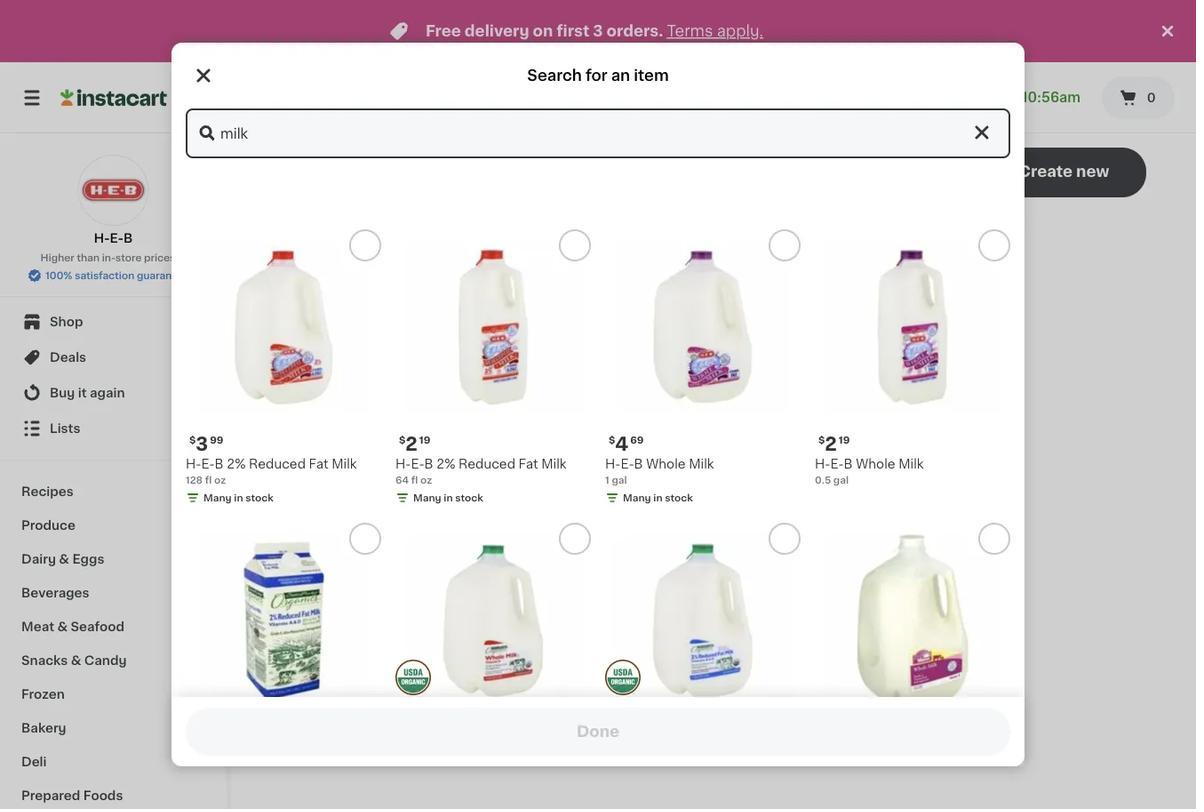 Task type: describe. For each thing, give the bounding box(es) containing it.
dairy & eggs link
[[11, 542, 216, 576]]

terms
[[667, 24, 714, 39]]

frozen
[[21, 688, 65, 701]]

guarantee
[[137, 271, 188, 281]]

delivery for delivery by 10:56am
[[941, 91, 999, 104]]

h- inside h-e-b whole milk 0.5 gal
[[815, 458, 831, 470]]

deals link
[[11, 340, 216, 375]]

gal for h-e-b whole milk 0.5 gal
[[834, 475, 849, 485]]

3 inside limited time offer 'region'
[[593, 24, 603, 39]]

dialog containing 3
[[172, 43, 1025, 809]]

meat & seafood
[[21, 621, 125, 633]]

new
[[1077, 164, 1110, 179]]

first
[[557, 24, 590, 39]]

in for 3
[[234, 493, 243, 503]]

than
[[77, 253, 100, 263]]

create for create new
[[1019, 164, 1073, 179]]

stock for 2
[[456, 493, 484, 503]]

gal for h-e-b whole milk 1 gal
[[612, 475, 627, 485]]

100% satisfaction guarantee
[[45, 271, 188, 281]]

h- for 4
[[606, 458, 621, 470]]

snacks & candy
[[21, 654, 127, 667]]

milk inside h-e-b 2% reduced fat milk 128 fl oz
[[332, 458, 357, 470]]

b for 4
[[635, 458, 644, 470]]

search
[[528, 68, 582, 83]]

b inside h-e-b whole milk 0.5 gal
[[844, 458, 853, 470]]

78741 button
[[818, 73, 925, 123]]

10:56am
[[1023, 91, 1081, 104]]

69
[[631, 435, 644, 445]]

foods
[[83, 790, 123, 802]]

dairy
[[21, 553, 56, 566]]

search for an item
[[528, 68, 669, 83]]

dairy & eggs
[[21, 553, 104, 566]]

e- for 2
[[411, 458, 425, 470]]

$ 3 99
[[189, 434, 224, 453]]

fl for 2
[[412, 475, 418, 485]]

on
[[533, 24, 553, 39]]

buy it again
[[50, 387, 125, 399]]

prepared foods link
[[11, 779, 216, 809]]

Search H-E-B... field
[[186, 108, 1011, 158]]

produce link
[[11, 509, 216, 542]]

candy
[[84, 654, 127, 667]]

prepared foods
[[21, 790, 123, 802]]

& for meat
[[57, 621, 68, 633]]

whole for h-e-b whole milk 1 gal
[[647, 458, 686, 470]]

4
[[616, 434, 629, 453]]

free delivery on first 3 orders. terms apply.
[[426, 24, 764, 39]]

reduced for 3
[[249, 458, 306, 470]]

2 for h-e-b whole milk
[[826, 434, 838, 453]]

delivery by 10:56am link
[[913, 87, 1081, 108]]

$ for h-e-b 2% reduced fat milk 128 fl oz
[[189, 435, 196, 445]]

many for 4
[[623, 493, 652, 503]]

1
[[606, 475, 610, 485]]

meat
[[21, 621, 54, 633]]

$ for h-e-b 2% reduced fat milk 64 fl oz
[[399, 435, 406, 445]]

delivery button
[[606, 80, 691, 116]]

100% satisfaction guarantee button
[[28, 265, 199, 283]]

satisfaction
[[75, 271, 135, 281]]

meat & seafood link
[[11, 610, 216, 644]]

3 inside the product group
[[196, 434, 208, 453]]

item
[[634, 68, 669, 83]]

0
[[1148, 92, 1157, 104]]

you
[[638, 451, 662, 463]]

e- for 3
[[201, 458, 215, 470]]

snacks
[[21, 654, 68, 667]]

list
[[737, 490, 761, 505]]

store
[[116, 253, 142, 263]]

0 button
[[1103, 76, 1176, 119]]

frozen link
[[11, 678, 216, 711]]

a
[[724, 490, 733, 505]]

buy
[[50, 387, 75, 399]]

lists for lists
[[50, 422, 80, 435]]

bakery link
[[11, 711, 216, 745]]

beverages
[[21, 587, 89, 599]]

4 $ from the left
[[819, 435, 826, 445]]

& for dairy
[[59, 553, 69, 566]]

will
[[708, 451, 728, 463]]

b inside h-e-b link
[[124, 232, 133, 245]]

prepared
[[21, 790, 80, 802]]

none search field search h-e-b...
[[186, 108, 1011, 158]]

shop
[[50, 316, 83, 328]]

here.
[[791, 451, 822, 463]]

produce
[[21, 519, 76, 532]]

seafood
[[71, 621, 125, 633]]

create new button
[[982, 148, 1147, 197]]

create for create a list
[[667, 490, 721, 505]]

your
[[281, 160, 343, 185]]

milk inside h-e-b whole milk 0.5 gal
[[899, 458, 924, 470]]

in for 4
[[654, 493, 663, 503]]

bakery
[[21, 722, 66, 735]]

1 item badge image from the left
[[396, 660, 431, 695]]

shop link
[[11, 304, 216, 340]]

higher than in-store prices
[[41, 253, 176, 263]]

many for 3
[[204, 493, 232, 503]]

deli link
[[11, 745, 216, 779]]

milk inside h-e-b 2% reduced fat milk 64 fl oz
[[542, 458, 567, 470]]



Task type: vqa. For each thing, say whether or not it's contained in the screenshot.


Task type: locate. For each thing, give the bounding box(es) containing it.
many down the $ 3 99
[[204, 493, 232, 503]]

$ left '99'
[[189, 435, 196, 445]]

whole for h-e-b whole milk 0.5 gal
[[857, 458, 896, 470]]

2 horizontal spatial in
[[654, 493, 663, 503]]

free
[[426, 24, 461, 39]]

create left new
[[1019, 164, 1073, 179]]

0 vertical spatial lists
[[50, 422, 80, 435]]

fl right 64
[[412, 475, 418, 485]]

1 horizontal spatial 3
[[593, 24, 603, 39]]

1 reduced from the left
[[249, 458, 306, 470]]

1 horizontal spatial oz
[[421, 475, 432, 485]]

1 vertical spatial 3
[[196, 434, 208, 453]]

stock down h-e-b whole milk 1 gal
[[665, 493, 693, 503]]

gal right 0.5
[[834, 475, 849, 485]]

1 $ from the left
[[189, 435, 196, 445]]

limited time offer region
[[0, 0, 1158, 62]]

your lists
[[281, 160, 406, 185]]

2 19 from the left
[[839, 435, 851, 445]]

2 fl from the left
[[412, 475, 418, 485]]

19
[[420, 435, 431, 445], [839, 435, 851, 445]]

delivery
[[465, 24, 530, 39]]

1 horizontal spatial $ 2 19
[[819, 434, 851, 453]]

2%
[[227, 458, 246, 470], [437, 458, 456, 470]]

64
[[396, 475, 409, 485]]

0.5
[[815, 475, 832, 485]]

h-e-b
[[94, 232, 133, 245]]

3
[[593, 24, 603, 39], [196, 434, 208, 453]]

$ inside the $ 3 99
[[189, 435, 196, 445]]

1 horizontal spatial 2
[[826, 434, 838, 453]]

delivery inside button
[[622, 92, 675, 104]]

b inside h-e-b 2% reduced fat milk 128 fl oz
[[215, 458, 224, 470]]

2% for 3
[[227, 458, 246, 470]]

create
[[665, 451, 705, 463]]

0 horizontal spatial 2
[[406, 434, 418, 453]]

2 right here.
[[826, 434, 838, 453]]

recipes
[[21, 486, 74, 498]]

h-e-b whole milk 0.5 gal
[[815, 458, 924, 485]]

2 reduced from the left
[[459, 458, 516, 470]]

oz right 128
[[214, 475, 226, 485]]

2 vertical spatial &
[[71, 654, 81, 667]]

0 vertical spatial &
[[59, 553, 69, 566]]

$ for h-e-b whole milk 1 gal
[[609, 435, 616, 445]]

lists down buy
[[50, 422, 80, 435]]

3 many in stock from the left
[[623, 493, 693, 503]]

1 horizontal spatial item badge image
[[606, 660, 641, 695]]

0 horizontal spatial gal
[[612, 475, 627, 485]]

apply.
[[717, 24, 764, 39]]

product group containing 3
[[186, 229, 381, 509]]

1 in from the left
[[234, 493, 243, 503]]

128
[[186, 475, 203, 485]]

many in stock for 2
[[414, 493, 484, 503]]

higher than in-store prices link
[[41, 251, 186, 265]]

oz for 2
[[421, 475, 432, 485]]

e- inside h-e-b whole milk 1 gal
[[621, 458, 635, 470]]

buy it again link
[[11, 375, 216, 411]]

delivery down item
[[622, 92, 675, 104]]

for
[[586, 68, 608, 83]]

2 2% from the left
[[437, 458, 456, 470]]

eggs
[[72, 553, 104, 566]]

1 horizontal spatial reduced
[[459, 458, 516, 470]]

oz inside h-e-b 2% reduced fat milk 64 fl oz
[[421, 475, 432, 485]]

2 milk from the left
[[542, 458, 567, 470]]

create a list link
[[667, 487, 761, 507]]

0 horizontal spatial $ 2 19
[[399, 434, 431, 453]]

gal
[[612, 475, 627, 485], [834, 475, 849, 485]]

1 horizontal spatial 19
[[839, 435, 851, 445]]

delivery left by
[[941, 91, 999, 104]]

h-
[[94, 232, 110, 245], [186, 458, 201, 470], [396, 458, 411, 470], [606, 458, 621, 470], [815, 458, 831, 470]]

whole
[[647, 458, 686, 470], [857, 458, 896, 470]]

0 vertical spatial create
[[1019, 164, 1073, 179]]

2 horizontal spatial many in stock
[[623, 493, 693, 503]]

1 oz from the left
[[214, 475, 226, 485]]

2 many in stock from the left
[[414, 493, 484, 503]]

h-e-b link
[[78, 155, 149, 247]]

$ 2 19 up 0.5
[[819, 434, 851, 453]]

0 horizontal spatial create
[[667, 490, 721, 505]]

3 stock from the left
[[665, 493, 693, 503]]

h- for 2
[[396, 458, 411, 470]]

fat for 2
[[519, 458, 539, 470]]

many in stock down h-e-b 2% reduced fat milk 128 fl oz
[[204, 493, 274, 503]]

e- inside h-e-b whole milk 0.5 gal
[[831, 458, 844, 470]]

0 vertical spatial 3
[[593, 24, 603, 39]]

2 fat from the left
[[519, 458, 539, 470]]

$ up here.
[[819, 435, 826, 445]]

1 horizontal spatial create
[[1019, 164, 1073, 179]]

in down h-e-b 2% reduced fat milk 128 fl oz
[[234, 493, 243, 503]]

h- up 64
[[396, 458, 411, 470]]

fl
[[205, 475, 212, 485], [412, 475, 418, 485]]

0 horizontal spatial fl
[[205, 475, 212, 485]]

0 horizontal spatial whole
[[647, 458, 686, 470]]

deals
[[50, 351, 86, 364]]

h- up 128
[[186, 458, 201, 470]]

0 horizontal spatial stock
[[246, 493, 274, 503]]

an
[[612, 68, 631, 83]]

0 horizontal spatial lists
[[50, 422, 80, 435]]

0 horizontal spatial 3
[[196, 434, 208, 453]]

service type group
[[606, 80, 797, 116]]

2 2 from the left
[[826, 434, 838, 453]]

h-e-b 2% reduced fat milk 128 fl oz
[[186, 458, 357, 485]]

lists you create will be saved here.
[[606, 451, 822, 463]]

oz inside h-e-b 2% reduced fat milk 128 fl oz
[[214, 475, 226, 485]]

1 whole from the left
[[647, 458, 686, 470]]

h-e-b whole milk 1 gal
[[606, 458, 715, 485]]

fl inside h-e-b 2% reduced fat milk 128 fl oz
[[205, 475, 212, 485]]

1 many from the left
[[204, 493, 232, 503]]

& left eggs
[[59, 553, 69, 566]]

lists down 69
[[606, 451, 635, 463]]

fat inside h-e-b 2% reduced fat milk 128 fl oz
[[309, 458, 329, 470]]

e- for 4
[[621, 458, 635, 470]]

1 horizontal spatial lists
[[606, 451, 635, 463]]

$ inside $ 4 69
[[609, 435, 616, 445]]

stock for 3
[[246, 493, 274, 503]]

gal inside h-e-b whole milk 1 gal
[[612, 475, 627, 485]]

1 fl from the left
[[205, 475, 212, 485]]

fat inside h-e-b 2% reduced fat milk 64 fl oz
[[519, 458, 539, 470]]

gal right 1
[[612, 475, 627, 485]]

reduced inside h-e-b 2% reduced fat milk 64 fl oz
[[459, 458, 516, 470]]

1 horizontal spatial fl
[[412, 475, 418, 485]]

many in stock for 4
[[623, 493, 693, 503]]

& for snacks
[[71, 654, 81, 667]]

3 many from the left
[[623, 493, 652, 503]]

oz for 3
[[214, 475, 226, 485]]

1 horizontal spatial 2%
[[437, 458, 456, 470]]

lists for lists you create will be saved here.
[[606, 451, 635, 463]]

2 stock from the left
[[456, 493, 484, 503]]

2 many from the left
[[414, 493, 442, 503]]

78741
[[847, 91, 885, 104]]

create inside button
[[1019, 164, 1073, 179]]

2 horizontal spatial stock
[[665, 493, 693, 503]]

delivery by 10:56am
[[941, 91, 1081, 104]]

stock down h-e-b 2% reduced fat milk 128 fl oz
[[246, 493, 274, 503]]

1 2% from the left
[[227, 458, 246, 470]]

be
[[732, 451, 748, 463]]

3 $ from the left
[[609, 435, 616, 445]]

1 stock from the left
[[246, 493, 274, 503]]

whole inside h-e-b whole milk 0.5 gal
[[857, 458, 896, 470]]

& left candy
[[71, 654, 81, 667]]

& right meat
[[57, 621, 68, 633]]

many in stock for 3
[[204, 493, 274, 503]]

lists
[[349, 160, 406, 185]]

b inside h-e-b 2% reduced fat milk 64 fl oz
[[425, 458, 434, 470]]

again
[[90, 387, 125, 399]]

$ 2 19 up 64
[[399, 434, 431, 453]]

1 vertical spatial create
[[667, 490, 721, 505]]

many down h-e-b 2% reduced fat milk 64 fl oz
[[414, 493, 442, 503]]

2 up 64
[[406, 434, 418, 453]]

2% for 2
[[437, 458, 456, 470]]

1 milk from the left
[[332, 458, 357, 470]]

1 horizontal spatial many
[[414, 493, 442, 503]]

None search field
[[254, 73, 583, 123], [186, 108, 1011, 158], [254, 73, 583, 123]]

product group
[[186, 229, 381, 509], [396, 229, 591, 509], [606, 229, 801, 509], [815, 229, 1011, 487], [186, 523, 381, 809], [396, 523, 591, 809], [606, 523, 801, 809], [815, 523, 1011, 781]]

in down h-e-b 2% reduced fat milk 64 fl oz
[[444, 493, 453, 503]]

19 up h-e-b whole milk 0.5 gal
[[839, 435, 851, 445]]

h- up 0.5
[[815, 458, 831, 470]]

0 horizontal spatial 19
[[420, 435, 431, 445]]

2 item badge image from the left
[[606, 660, 641, 695]]

create left a
[[667, 490, 721, 505]]

higher
[[41, 253, 74, 263]]

b for 3
[[215, 458, 224, 470]]

0 horizontal spatial many
[[204, 493, 232, 503]]

0 horizontal spatial in
[[234, 493, 243, 503]]

create a list
[[667, 490, 761, 505]]

3 in from the left
[[654, 493, 663, 503]]

b inside h-e-b whole milk 1 gal
[[635, 458, 644, 470]]

milk inside h-e-b whole milk 1 gal
[[689, 458, 715, 470]]

1 gal from the left
[[612, 475, 627, 485]]

many for 2
[[414, 493, 442, 503]]

reduced for 2
[[459, 458, 516, 470]]

2 whole from the left
[[857, 458, 896, 470]]

2% inside h-e-b 2% reduced fat milk 64 fl oz
[[437, 458, 456, 470]]

3 left '99'
[[196, 434, 208, 453]]

0 horizontal spatial 2%
[[227, 458, 246, 470]]

instacart logo image
[[60, 87, 167, 108]]

it
[[78, 387, 87, 399]]

1 19 from the left
[[420, 435, 431, 445]]

h- up 1
[[606, 458, 621, 470]]

h- inside h-e-b 2% reduced fat milk 64 fl oz
[[396, 458, 411, 470]]

4 milk from the left
[[899, 458, 924, 470]]

item badge image
[[396, 660, 431, 695], [606, 660, 641, 695]]

many in stock down h-e-b 2% reduced fat milk 64 fl oz
[[414, 493, 484, 503]]

& inside "link"
[[59, 553, 69, 566]]

3 milk from the left
[[689, 458, 715, 470]]

by
[[1002, 91, 1020, 104]]

dialog
[[172, 43, 1025, 809]]

1 fat from the left
[[309, 458, 329, 470]]

beverages link
[[11, 576, 216, 610]]

fat
[[309, 458, 329, 470], [519, 458, 539, 470]]

fl right 128
[[205, 475, 212, 485]]

in for 2
[[444, 493, 453, 503]]

lists link
[[11, 411, 216, 446]]

many in stock down h-e-b whole milk 1 gal
[[623, 493, 693, 503]]

h- up higher than in-store prices
[[94, 232, 110, 245]]

19 for h-e-b whole milk
[[839, 435, 851, 445]]

2 $ from the left
[[399, 435, 406, 445]]

0 horizontal spatial delivery
[[622, 92, 675, 104]]

oz right 64
[[421, 475, 432, 485]]

19 up h-e-b 2% reduced fat milk 64 fl oz
[[420, 435, 431, 445]]

1 horizontal spatial gal
[[834, 475, 849, 485]]

3 right "first"
[[593, 24, 603, 39]]

orders.
[[607, 24, 664, 39]]

stock for 4
[[665, 493, 693, 503]]

many down h-e-b whole milk 1 gal
[[623, 493, 652, 503]]

1 horizontal spatial many in stock
[[414, 493, 484, 503]]

1 horizontal spatial in
[[444, 493, 453, 503]]

recipes link
[[11, 475, 216, 509]]

1 vertical spatial lists
[[606, 451, 635, 463]]

0 horizontal spatial reduced
[[249, 458, 306, 470]]

2 $ 2 19 from the left
[[819, 434, 851, 453]]

19 for h-e-b 2% reduced fat milk
[[420, 435, 431, 445]]

1 horizontal spatial stock
[[456, 493, 484, 503]]

terms apply. link
[[667, 24, 764, 39]]

e- inside h-e-b 2% reduced fat milk 64 fl oz
[[411, 458, 425, 470]]

in
[[234, 493, 243, 503], [444, 493, 453, 503], [654, 493, 663, 503]]

2 oz from the left
[[421, 475, 432, 485]]

h- for 3
[[186, 458, 201, 470]]

1 horizontal spatial fat
[[519, 458, 539, 470]]

milk
[[332, 458, 357, 470], [542, 458, 567, 470], [689, 458, 715, 470], [899, 458, 924, 470]]

many
[[204, 493, 232, 503], [414, 493, 442, 503], [623, 493, 652, 503]]

snacks & candy link
[[11, 644, 216, 678]]

whole inside h-e-b whole milk 1 gal
[[647, 458, 686, 470]]

create new
[[1019, 164, 1110, 179]]

0 horizontal spatial many in stock
[[204, 493, 274, 503]]

lists
[[50, 422, 80, 435], [606, 451, 635, 463]]

gal inside h-e-b whole milk 0.5 gal
[[834, 475, 849, 485]]

1 vertical spatial &
[[57, 621, 68, 633]]

stock down h-e-b 2% reduced fat milk 64 fl oz
[[456, 493, 484, 503]]

reduced inside h-e-b 2% reduced fat milk 128 fl oz
[[249, 458, 306, 470]]

$ 2 19 for h-e-b whole milk
[[819, 434, 851, 453]]

reduced
[[249, 458, 306, 470], [459, 458, 516, 470]]

in down h-e-b whole milk 1 gal
[[654, 493, 663, 503]]

100%
[[45, 271, 72, 281]]

&
[[59, 553, 69, 566], [57, 621, 68, 633], [71, 654, 81, 667]]

fl inside h-e-b 2% reduced fat milk 64 fl oz
[[412, 475, 418, 485]]

b for 2
[[425, 458, 434, 470]]

1 horizontal spatial delivery
[[941, 91, 999, 104]]

h- inside h-e-b 2% reduced fat milk 128 fl oz
[[186, 458, 201, 470]]

product group containing 4
[[606, 229, 801, 509]]

h- inside h-e-b whole milk 1 gal
[[606, 458, 621, 470]]

1 2 from the left
[[406, 434, 418, 453]]

2
[[406, 434, 418, 453], [826, 434, 838, 453]]

2 horizontal spatial many
[[623, 493, 652, 503]]

create
[[1019, 164, 1073, 179], [667, 490, 721, 505]]

deli
[[21, 756, 47, 768]]

b
[[124, 232, 133, 245], [215, 458, 224, 470], [425, 458, 434, 470], [635, 458, 644, 470], [844, 458, 853, 470]]

99
[[210, 435, 224, 445]]

fl for 3
[[205, 475, 212, 485]]

e- inside h-e-b 2% reduced fat milk 128 fl oz
[[201, 458, 215, 470]]

$ left 69
[[609, 435, 616, 445]]

$ 4 69
[[609, 434, 644, 453]]

$ 2 19 for h-e-b 2% reduced fat milk
[[399, 434, 431, 453]]

delivery
[[941, 91, 999, 104], [622, 92, 675, 104]]

1 horizontal spatial whole
[[857, 458, 896, 470]]

1 $ 2 19 from the left
[[399, 434, 431, 453]]

0 horizontal spatial fat
[[309, 458, 329, 470]]

0 horizontal spatial oz
[[214, 475, 226, 485]]

delivery for delivery
[[622, 92, 675, 104]]

h-e-b logo image
[[78, 155, 149, 226]]

$ 2 19
[[399, 434, 431, 453], [819, 434, 851, 453]]

fat for 3
[[309, 458, 329, 470]]

2 in from the left
[[444, 493, 453, 503]]

0 horizontal spatial item badge image
[[396, 660, 431, 695]]

in-
[[102, 253, 116, 263]]

2% inside h-e-b 2% reduced fat milk 128 fl oz
[[227, 458, 246, 470]]

2 gal from the left
[[834, 475, 849, 485]]

saved
[[751, 451, 788, 463]]

1 many in stock from the left
[[204, 493, 274, 503]]

prices
[[144, 253, 176, 263]]

2 for h-e-b 2% reduced fat milk
[[406, 434, 418, 453]]

$ up 64
[[399, 435, 406, 445]]

h-e-b 2% reduced fat milk 64 fl oz
[[396, 458, 567, 485]]



